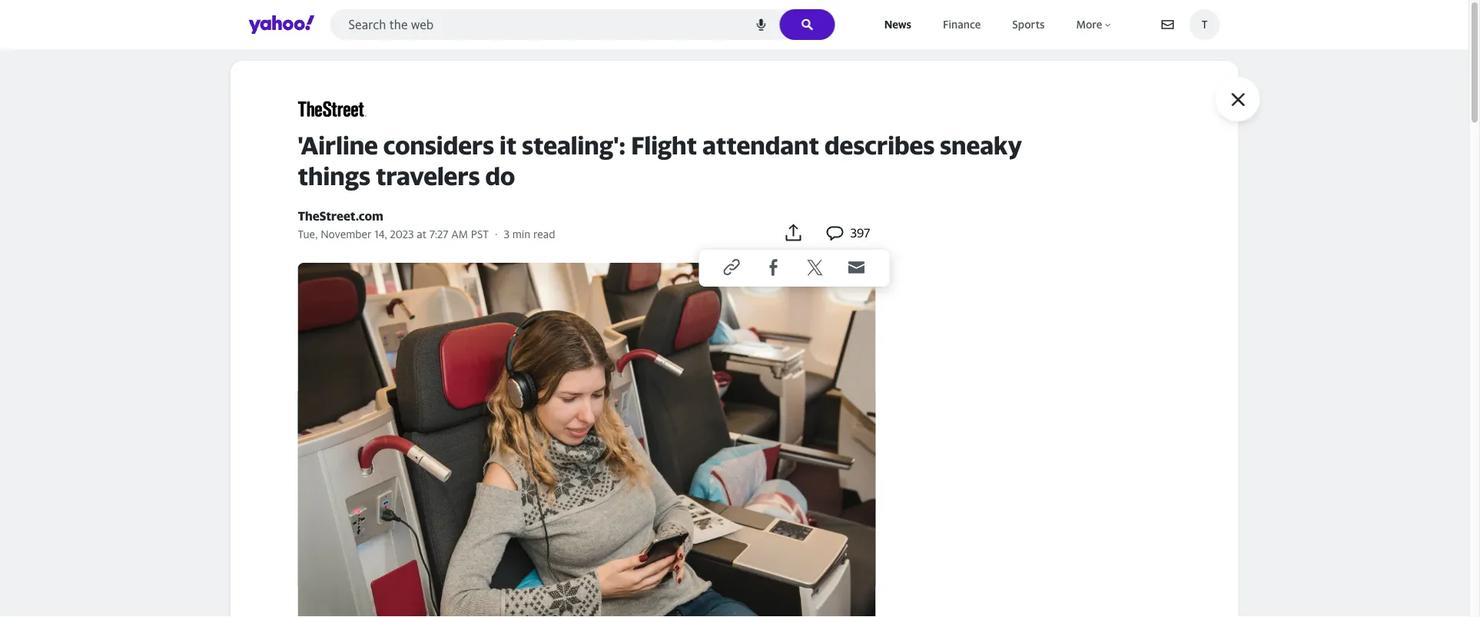 Task type: locate. For each thing, give the bounding box(es) containing it.
read
[[533, 228, 555, 241]]

thestreet.com
[[298, 209, 383, 223]]

t button
[[1190, 9, 1220, 40]]

thestreet.com tue, november 14, 2023 at 7:27 am pst · 3 min read
[[298, 209, 555, 241]]

min
[[513, 228, 531, 241]]

'airline considers it stealing': flight attendant describes sneaky things travelers do article
[[298, 98, 1187, 617]]

'airline
[[298, 130, 378, 160]]

attendant
[[703, 130, 820, 160]]

None search field
[[330, 9, 835, 45]]

2023
[[390, 228, 414, 241]]

Search query text field
[[330, 9, 835, 40]]

397 link
[[826, 222, 871, 243]]

7:27
[[430, 228, 449, 241]]

397
[[851, 225, 871, 240]]

it
[[500, 130, 517, 160]]

t
[[1202, 18, 1208, 31]]

finance link
[[940, 14, 984, 34]]

'airline considers it stealing': flight attendant describes sneaky things travelers do
[[298, 130, 1022, 190]]

sports link
[[1010, 14, 1048, 34]]

travelers
[[376, 161, 480, 190]]

am
[[451, 228, 468, 241]]

pst
[[471, 228, 489, 241]]

november
[[321, 228, 372, 241]]

check your mail image
[[1162, 18, 1174, 31]]



Task type: vqa. For each thing, say whether or not it's contained in the screenshot.
the ·
yes



Task type: describe. For each thing, give the bounding box(es) containing it.
14,
[[375, 228, 387, 241]]

at
[[417, 228, 427, 241]]

news
[[885, 18, 912, 30]]

sneaky
[[940, 130, 1022, 160]]

things
[[298, 161, 371, 190]]

·
[[495, 228, 498, 241]]

finance
[[943, 18, 981, 30]]

tue,
[[298, 228, 318, 241]]

3
[[504, 228, 510, 241]]

considers
[[383, 130, 494, 160]]

t toolbar
[[1162, 9, 1220, 40]]

thestreet.com image
[[298, 98, 367, 121]]

news link
[[881, 14, 915, 34]]

more button
[[1074, 14, 1116, 34]]

flight
[[631, 130, 697, 160]]

do
[[485, 161, 515, 190]]

search image
[[802, 18, 814, 31]]

stealing':
[[522, 130, 626, 160]]

sports
[[1013, 18, 1045, 30]]

more
[[1077, 18, 1103, 30]]

describes
[[825, 130, 935, 160]]



